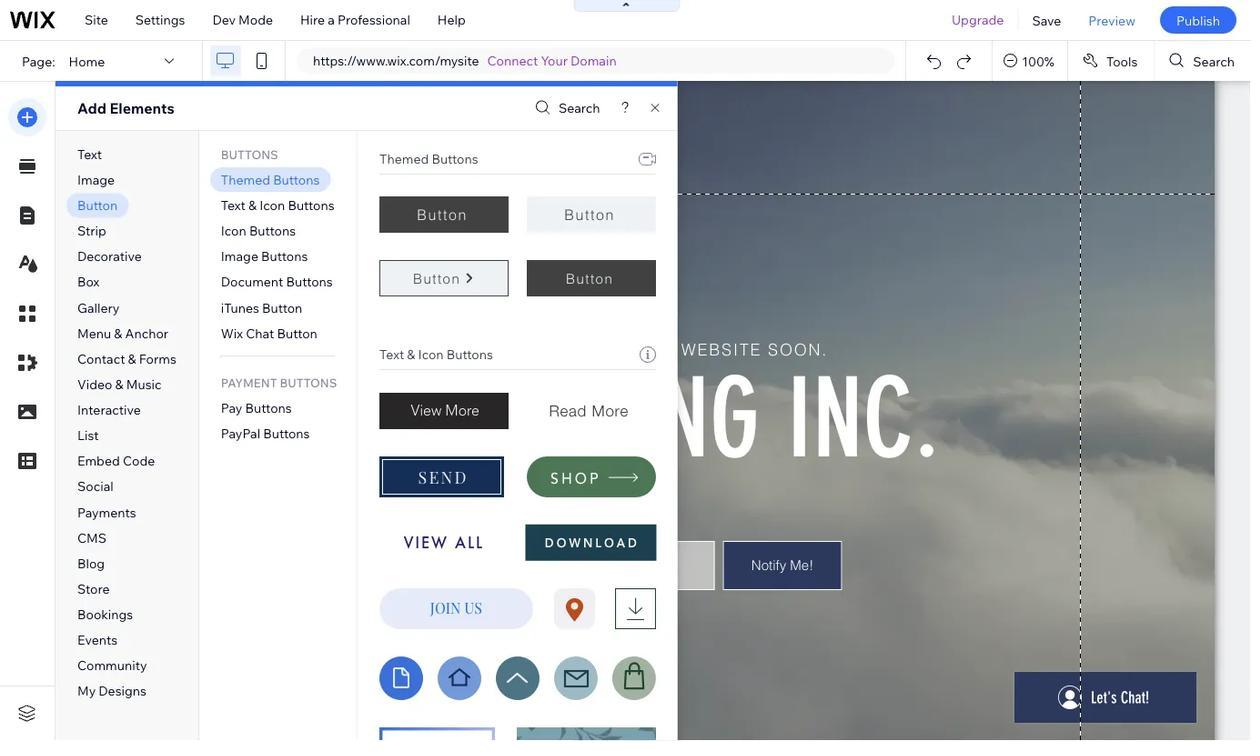 Task type: vqa. For each thing, say whether or not it's contained in the screenshot.
top Theme
no



Task type: locate. For each thing, give the bounding box(es) containing it.
1 horizontal spatial image
[[221, 248, 258, 264]]

anchor
[[125, 325, 168, 341]]

search button down your
[[530, 95, 600, 121]]

tools button
[[1068, 41, 1154, 81]]

1 horizontal spatial search
[[1193, 53, 1235, 69]]

search
[[1193, 53, 1235, 69], [559, 100, 600, 116]]

hire a professional
[[300, 12, 410, 28]]

search button
[[1155, 41, 1251, 81], [530, 95, 600, 121]]

2 vertical spatial text
[[379, 347, 404, 363]]

0 vertical spatial themed buttons
[[379, 151, 478, 167]]

1 vertical spatial image
[[221, 248, 258, 264]]

image up strip
[[77, 172, 115, 188]]

https://www.wix.com/mysite connect your domain
[[313, 53, 617, 69]]

0 vertical spatial themed
[[379, 151, 428, 167]]

your
[[541, 53, 568, 69]]

0 horizontal spatial image
[[77, 172, 115, 188]]

pay buttons
[[221, 400, 292, 416]]

paypal
[[221, 426, 260, 442]]

list
[[77, 428, 99, 444]]

add elements
[[77, 99, 174, 117]]

help
[[438, 12, 466, 28]]

itunes
[[221, 300, 259, 316]]

text & icon buttons
[[221, 197, 334, 213], [379, 347, 493, 363]]

bookings
[[77, 607, 133, 623]]

home
[[69, 53, 105, 69]]

button button
[[379, 197, 508, 233], [527, 197, 656, 233], [379, 260, 508, 297], [527, 260, 656, 297]]

2 horizontal spatial icon
[[418, 347, 443, 363]]

gallery
[[77, 300, 120, 316]]

icon
[[260, 197, 285, 213], [221, 223, 246, 239], [418, 347, 443, 363]]

0 horizontal spatial search
[[559, 100, 600, 116]]

1 vertical spatial search
[[559, 100, 600, 116]]

0 vertical spatial image
[[77, 172, 115, 188]]

buttons
[[221, 147, 278, 162], [431, 151, 478, 167], [273, 172, 320, 188], [288, 197, 334, 213], [249, 223, 296, 239], [261, 248, 308, 264], [286, 274, 333, 290], [446, 347, 493, 363], [280, 375, 337, 390], [245, 400, 292, 416], [263, 426, 310, 442]]

cms
[[77, 530, 106, 546]]

events
[[77, 632, 118, 648]]

music
[[126, 376, 162, 392]]

payment
[[221, 375, 277, 390]]

100% button
[[993, 41, 1067, 81]]

chat
[[246, 325, 274, 341]]

site
[[85, 12, 108, 28]]

my
[[77, 684, 96, 699]]

decorative
[[77, 248, 142, 264]]

themed buttons
[[379, 151, 478, 167], [221, 172, 320, 188]]

pay
[[221, 400, 242, 416]]

0 vertical spatial text & icon buttons
[[221, 197, 334, 213]]

search button down publish
[[1155, 41, 1251, 81]]

0 vertical spatial search
[[1193, 53, 1235, 69]]

payments
[[77, 504, 136, 520]]

forms
[[139, 351, 176, 367]]

0 vertical spatial search button
[[1155, 41, 1251, 81]]

button
[[77, 197, 118, 213], [416, 206, 467, 224], [564, 206, 615, 224], [413, 270, 460, 287], [565, 270, 613, 287], [262, 300, 302, 316], [277, 325, 317, 341]]

0 horizontal spatial text & icon buttons
[[221, 197, 334, 213]]

0 horizontal spatial themed buttons
[[221, 172, 320, 188]]

menu
[[77, 325, 111, 341]]

settings
[[135, 12, 185, 28]]

publish button
[[1160, 6, 1237, 34]]

0 horizontal spatial text
[[77, 146, 102, 162]]

0 horizontal spatial themed
[[221, 172, 270, 188]]

icon buttons
[[221, 223, 296, 239]]

box
[[77, 274, 100, 290]]

image
[[77, 172, 115, 188], [221, 248, 258, 264]]

save
[[1032, 12, 1061, 28]]

text
[[77, 146, 102, 162], [221, 197, 246, 213], [379, 347, 404, 363]]

0 horizontal spatial search button
[[530, 95, 600, 121]]

wix
[[221, 325, 243, 341]]

embed
[[77, 453, 120, 469]]

save button
[[1019, 0, 1075, 40]]

professional
[[338, 12, 410, 28]]

themed
[[379, 151, 428, 167], [221, 172, 270, 188]]

dev mode
[[212, 12, 273, 28]]

contact
[[77, 351, 125, 367]]

1 horizontal spatial icon
[[260, 197, 285, 213]]

image up document
[[221, 248, 258, 264]]

preview
[[1089, 12, 1136, 28]]

1 horizontal spatial text
[[221, 197, 246, 213]]

preview button
[[1075, 0, 1149, 40]]

hire
[[300, 12, 325, 28]]

0 vertical spatial icon
[[260, 197, 285, 213]]

domain
[[571, 53, 617, 69]]

0 horizontal spatial icon
[[221, 223, 246, 239]]

dev
[[212, 12, 236, 28]]

1 horizontal spatial text & icon buttons
[[379, 347, 493, 363]]

upgrade
[[952, 12, 1004, 28]]

search down domain
[[559, 100, 600, 116]]

&
[[248, 197, 257, 213], [114, 325, 122, 341], [407, 347, 415, 363], [128, 351, 136, 367], [115, 376, 123, 392]]

search down the publish button
[[1193, 53, 1235, 69]]



Task type: describe. For each thing, give the bounding box(es) containing it.
2 horizontal spatial text
[[379, 347, 404, 363]]

my designs
[[77, 684, 146, 699]]

image for image
[[77, 172, 115, 188]]

designs
[[99, 684, 146, 699]]

1 vertical spatial themed
[[221, 172, 270, 188]]

itunes button
[[221, 300, 302, 316]]

strip
[[77, 223, 106, 239]]

paypal buttons
[[221, 426, 310, 442]]

1 vertical spatial text
[[221, 197, 246, 213]]

1 horizontal spatial themed buttons
[[379, 151, 478, 167]]

100%
[[1022, 53, 1055, 69]]

store
[[77, 581, 110, 597]]

1 horizontal spatial themed
[[379, 151, 428, 167]]

embed code
[[77, 453, 155, 469]]

video
[[77, 376, 112, 392]]

1 horizontal spatial search button
[[1155, 41, 1251, 81]]

image buttons
[[221, 248, 308, 264]]

mode
[[239, 12, 273, 28]]

social
[[77, 479, 113, 495]]

1 vertical spatial search button
[[530, 95, 600, 121]]

document buttons
[[221, 274, 333, 290]]

elements
[[110, 99, 174, 117]]

community
[[77, 658, 147, 674]]

1 vertical spatial text & icon buttons
[[379, 347, 493, 363]]

menu & anchor
[[77, 325, 168, 341]]

video & music
[[77, 376, 162, 392]]

publish
[[1177, 12, 1220, 28]]

contact & forms
[[77, 351, 176, 367]]

https://www.wix.com/mysite
[[313, 53, 479, 69]]

image for image buttons
[[221, 248, 258, 264]]

add
[[77, 99, 106, 117]]

1 vertical spatial icon
[[221, 223, 246, 239]]

1 vertical spatial themed buttons
[[221, 172, 320, 188]]

document
[[221, 274, 283, 290]]

blog
[[77, 556, 105, 572]]

2 vertical spatial icon
[[418, 347, 443, 363]]

0 vertical spatial text
[[77, 146, 102, 162]]

payment buttons
[[221, 375, 337, 390]]

a
[[328, 12, 335, 28]]

connect
[[487, 53, 538, 69]]

interactive
[[77, 402, 141, 418]]

tools
[[1107, 53, 1138, 69]]

wix chat button
[[221, 325, 317, 341]]

code
[[123, 453, 155, 469]]



